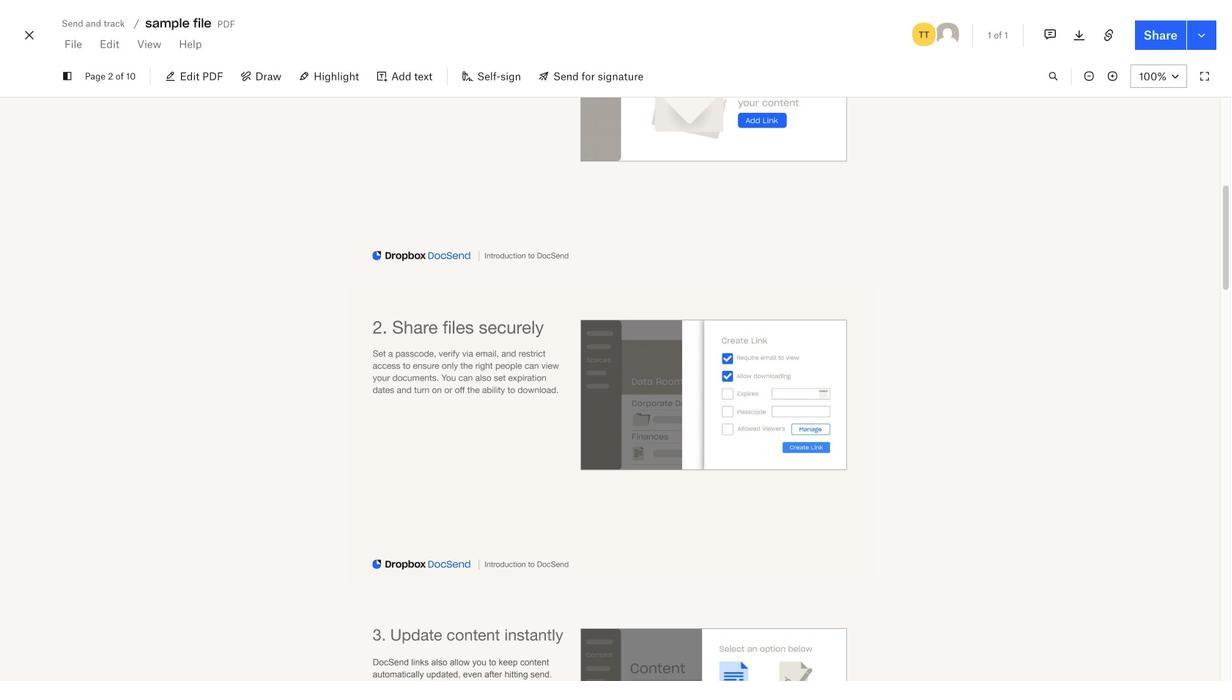 Task type: locate. For each thing, give the bounding box(es) containing it.
sample file.pdf image
[[346, 0, 874, 276], [346, 287, 874, 584], [346, 596, 874, 681]]

1 sample file.pdf image from the top
[[346, 0, 874, 276]]

0 vertical spatial sample file.pdf image
[[346, 0, 874, 276]]

3 sample file.pdf image from the top
[[346, 596, 874, 681]]

1 vertical spatial sample file.pdf image
[[346, 287, 874, 584]]

2 vertical spatial sample file.pdf image
[[346, 596, 874, 681]]



Task type: describe. For each thing, give the bounding box(es) containing it.
2 sample file.pdf image from the top
[[346, 287, 874, 584]]

close image
[[21, 23, 38, 47]]



Task type: vqa. For each thing, say whether or not it's contained in the screenshot.
second the sample file.pdf image
yes



